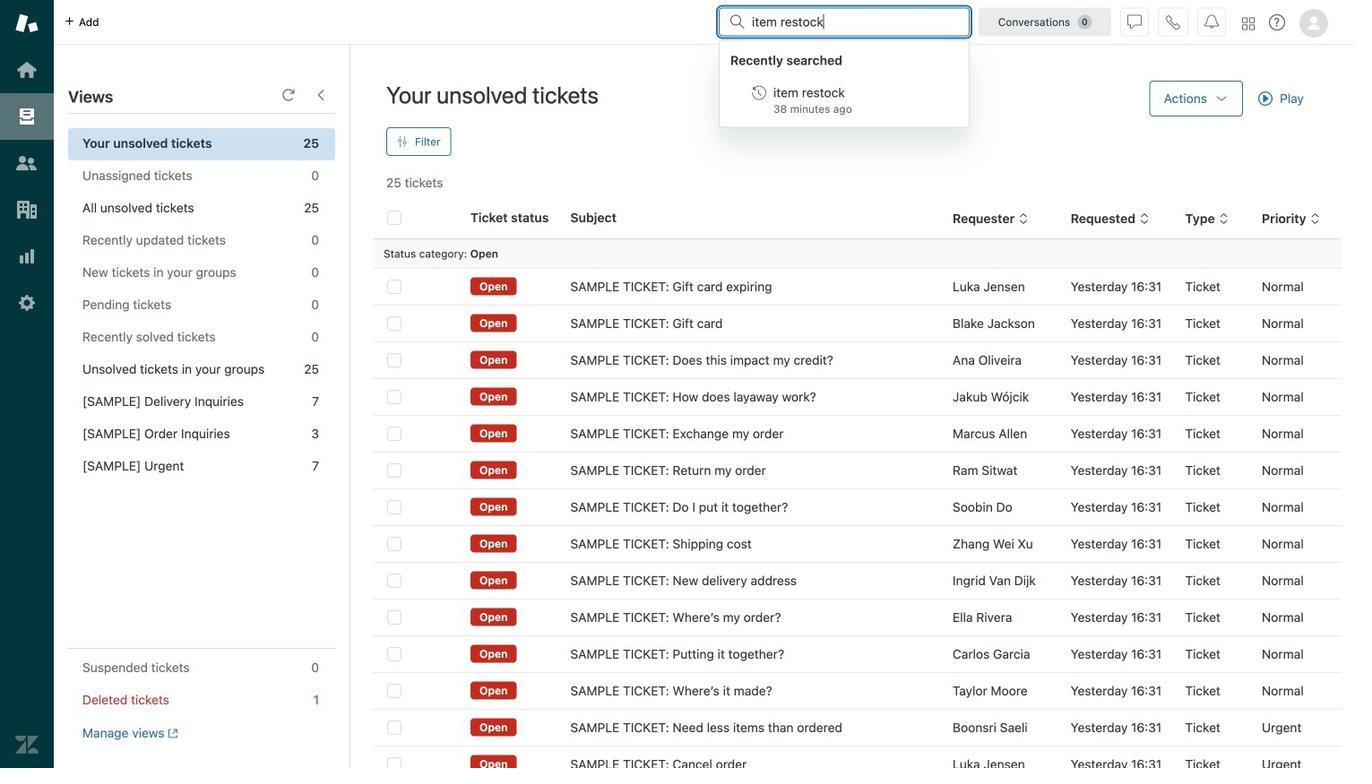 Task type: describe. For each thing, give the bounding box(es) containing it.
14 row from the top
[[373, 746, 1342, 768]]

search Zendesk Support field
[[752, 13, 958, 31]]

10 row from the top
[[373, 599, 1342, 636]]

zendesk products image
[[1243, 17, 1255, 30]]

customers image
[[15, 152, 39, 175]]

11 row from the top
[[373, 636, 1342, 673]]

3 row from the top
[[373, 342, 1342, 379]]

get started image
[[15, 58, 39, 82]]

get help image
[[1270, 14, 1286, 30]]

views image
[[15, 105, 39, 128]]

main element
[[0, 0, 54, 768]]

organizations image
[[15, 198, 39, 221]]

zendesk image
[[15, 733, 39, 757]]

7 row from the top
[[373, 489, 1342, 526]]

reporting image
[[15, 245, 39, 268]]

admin image
[[15, 291, 39, 315]]



Task type: locate. For each thing, give the bounding box(es) containing it.
refresh views pane image
[[282, 88, 296, 102]]

button displays agent's chat status as invisible. image
[[1128, 15, 1142, 29]]

option
[[720, 77, 969, 123]]

notifications image
[[1205, 15, 1219, 29]]

38 minutes ago text field
[[774, 103, 852, 115]]

opens in a new tab image
[[165, 728, 178, 739]]

1 row from the top
[[373, 269, 1342, 305]]

2 row from the top
[[373, 305, 1342, 342]]

8 row from the top
[[373, 526, 1342, 563]]

hide panel views image
[[314, 88, 328, 102]]

9 row from the top
[[373, 563, 1342, 599]]

5 row from the top
[[373, 416, 1342, 452]]

6 row from the top
[[373, 452, 1342, 489]]

row
[[373, 269, 1342, 305], [373, 305, 1342, 342], [373, 342, 1342, 379], [373, 379, 1342, 416], [373, 416, 1342, 452], [373, 452, 1342, 489], [373, 489, 1342, 526], [373, 526, 1342, 563], [373, 563, 1342, 599], [373, 599, 1342, 636], [373, 636, 1342, 673], [373, 673, 1342, 710], [373, 710, 1342, 746], [373, 746, 1342, 768]]

4 row from the top
[[373, 379, 1342, 416]]

12 row from the top
[[373, 673, 1342, 710]]

zendesk support image
[[15, 12, 39, 35]]

13 row from the top
[[373, 710, 1342, 746]]



Task type: vqa. For each thing, say whether or not it's contained in the screenshot.
tenth row from the bottom
yes



